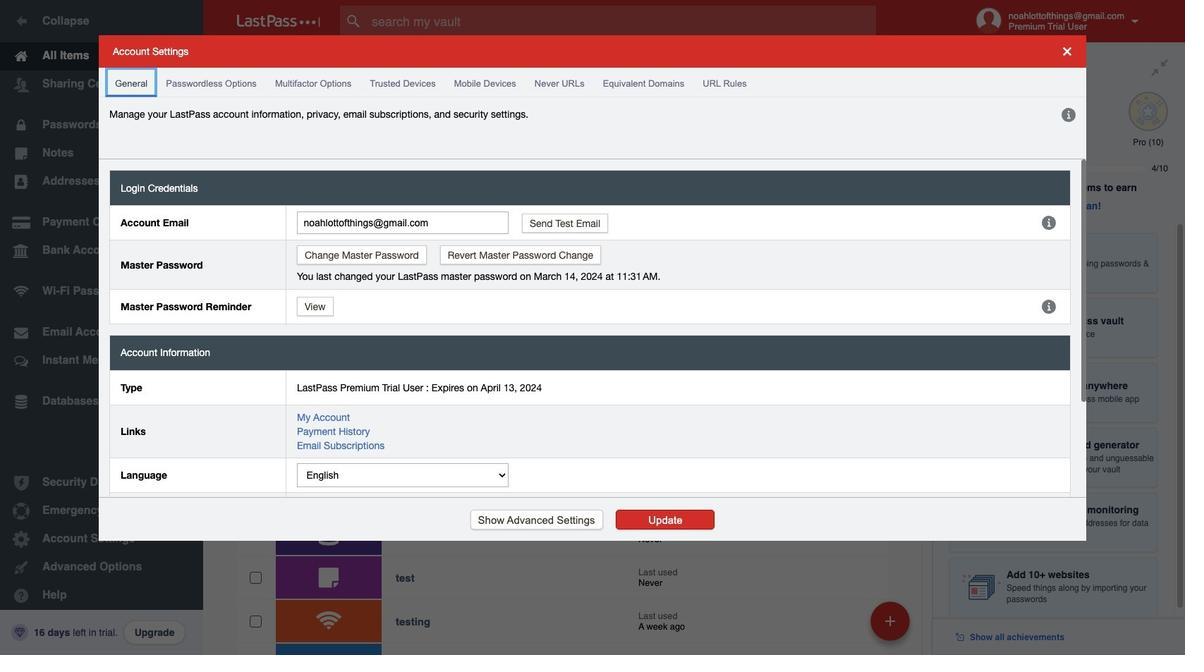 Task type: describe. For each thing, give the bounding box(es) containing it.
new item image
[[886, 616, 896, 626]]

Search search field
[[340, 6, 904, 37]]



Task type: vqa. For each thing, say whether or not it's contained in the screenshot.
Search search field
yes



Task type: locate. For each thing, give the bounding box(es) containing it.
new item navigation
[[866, 598, 919, 656]]

lastpass image
[[237, 15, 320, 28]]

main navigation navigation
[[0, 0, 203, 656]]

search my vault text field
[[340, 6, 904, 37]]

vault options navigation
[[203, 42, 933, 85]]



